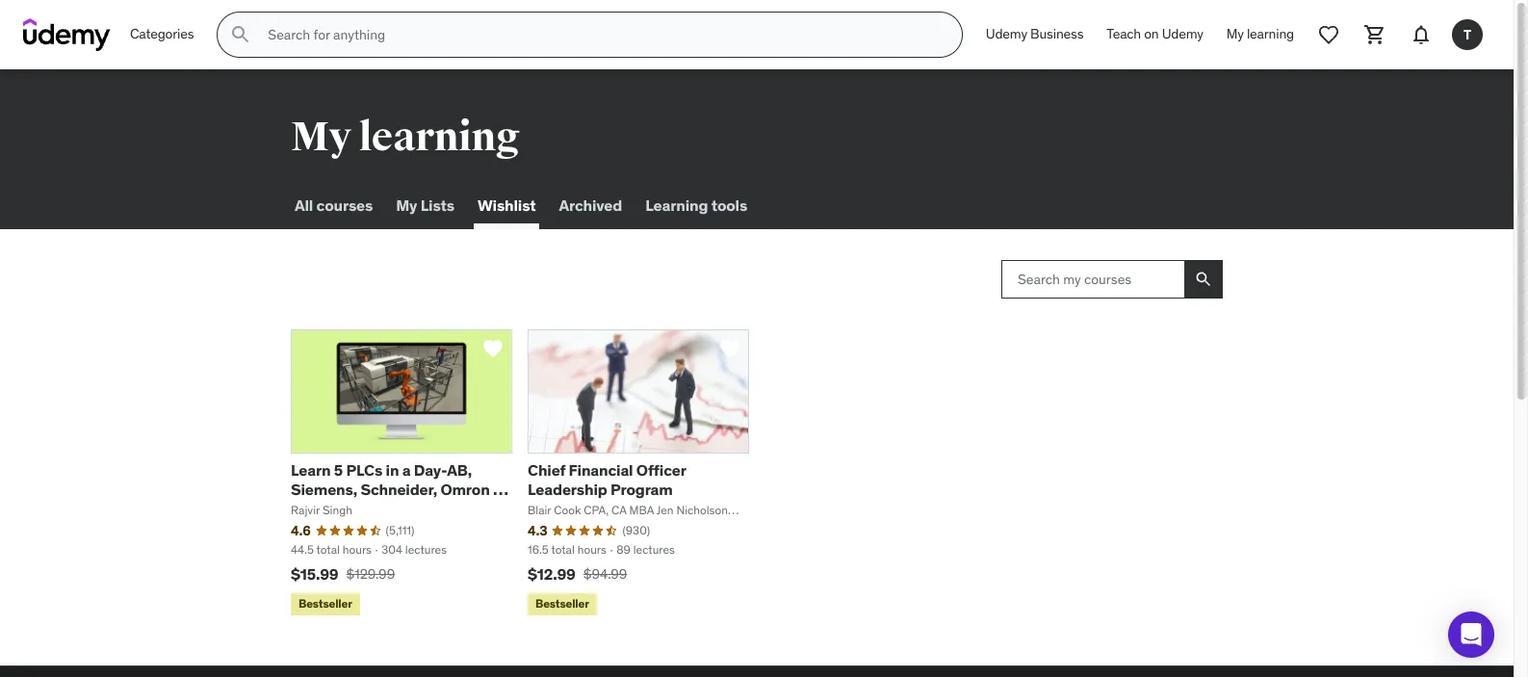 Task type: describe. For each thing, give the bounding box(es) containing it.
archived
[[559, 196, 623, 215]]

udemy business link
[[975, 12, 1096, 58]]

all
[[295, 196, 313, 215]]

bestseller for $12.99
[[536, 596, 589, 611]]

financial
[[569, 461, 633, 480]]

$12.99 $94.99
[[528, 565, 627, 584]]

teach
[[1107, 25, 1142, 43]]

teach on udemy
[[1107, 25, 1204, 43]]

1 udemy from the left
[[986, 25, 1028, 43]]

16.5 total hours
[[528, 543, 607, 557]]

all courses
[[295, 196, 373, 215]]

930 reviews element
[[623, 523, 651, 539]]

categories
[[130, 25, 194, 43]]

304
[[382, 543, 403, 557]]

courses
[[317, 196, 373, 215]]

singh
[[323, 503, 353, 517]]

rajvir singh
[[291, 503, 353, 517]]

0 vertical spatial my learning
[[1227, 25, 1295, 43]]

jen
[[657, 503, 674, 517]]

4.3
[[528, 522, 548, 539]]

a
[[402, 461, 411, 480]]

lectures for learn 5 plcs in a day-ab, siemens, schneider, omron & delta
[[405, 543, 447, 557]]

0 vertical spatial learning
[[1247, 25, 1295, 43]]

learning tools
[[646, 196, 748, 215]]

mba
[[630, 503, 654, 517]]

&
[[493, 479, 503, 499]]

chief financial officer leadership program blair cook cpa, ca mba jen nicholson cpa, ca
[[528, 461, 728, 533]]

chief
[[528, 461, 566, 480]]

my lists link
[[392, 183, 458, 229]]

$12.99
[[528, 565, 576, 584]]

5111 reviews element
[[386, 523, 415, 539]]

teach on udemy link
[[1096, 12, 1216, 58]]

submit search image
[[230, 23, 253, 46]]

wishlist image
[[1318, 23, 1341, 46]]

89 lectures
[[617, 543, 675, 557]]

rajvir
[[291, 503, 320, 517]]

$94.99
[[584, 566, 627, 583]]

remove from wishlist image for learn 5 plcs in a day-ab, siemens, schneider, omron & delta
[[482, 337, 505, 360]]

archived link
[[555, 183, 626, 229]]

nicholson
[[677, 503, 728, 517]]

wishlist link
[[474, 183, 540, 229]]

5
[[334, 461, 343, 480]]

total for $12.99
[[551, 543, 575, 557]]

ab,
[[447, 461, 472, 480]]

bestseller for $15.99
[[299, 596, 352, 611]]

Search my courses text field
[[1002, 260, 1185, 299]]

plcs
[[346, 461, 383, 480]]

44.5
[[291, 543, 314, 557]]

tools
[[712, 196, 748, 215]]

Search for anything text field
[[264, 18, 939, 51]]

1 horizontal spatial ca
[[612, 503, 627, 517]]

udemy image
[[23, 18, 111, 51]]

wishlist
[[478, 196, 536, 215]]

(5,111)
[[386, 523, 415, 537]]

in
[[386, 461, 399, 480]]



Task type: vqa. For each thing, say whether or not it's contained in the screenshot.
the learning in My learning 'link'
yes



Task type: locate. For each thing, give the bounding box(es) containing it.
2 hours from the left
[[578, 543, 607, 557]]

bestseller down $15.99
[[299, 596, 352, 611]]

day-
[[414, 461, 447, 480]]

2 horizontal spatial my
[[1227, 25, 1244, 43]]

leadership
[[528, 479, 608, 499]]

my up all courses
[[291, 113, 352, 162]]

1 horizontal spatial my learning
[[1227, 25, 1295, 43]]

0 vertical spatial ca
[[612, 503, 627, 517]]

1 horizontal spatial my
[[396, 196, 417, 215]]

cpa, right cook
[[584, 503, 609, 517]]

remove from wishlist image
[[482, 337, 505, 360], [719, 337, 742, 360]]

1 horizontal spatial bestseller
[[536, 596, 589, 611]]

1 vertical spatial my
[[291, 113, 352, 162]]

program
[[611, 479, 673, 499]]

2 vertical spatial my
[[396, 196, 417, 215]]

lectures down 5111 reviews element
[[405, 543, 447, 557]]

learning
[[1247, 25, 1295, 43], [359, 113, 520, 162]]

schneider,
[[361, 479, 437, 499]]

total right the 16.5
[[551, 543, 575, 557]]

my for the my lists link
[[396, 196, 417, 215]]

search image
[[1195, 270, 1214, 289]]

16.5
[[528, 543, 549, 557]]

1 horizontal spatial cpa,
[[584, 503, 609, 517]]

2 bestseller from the left
[[536, 596, 589, 611]]

304 lectures
[[382, 543, 447, 557]]

notifications image
[[1410, 23, 1433, 46]]

(930)
[[623, 523, 651, 537]]

lectures down 930 reviews element
[[634, 543, 675, 557]]

udemy
[[986, 25, 1028, 43], [1162, 25, 1204, 43]]

1 vertical spatial cpa,
[[528, 519, 553, 533]]

1 horizontal spatial hours
[[578, 543, 607, 557]]

44.5 total hours
[[291, 543, 372, 557]]

ca
[[612, 503, 627, 517], [556, 519, 571, 533]]

remove from wishlist image for chief financial officer leadership program
[[719, 337, 742, 360]]

hours for $12.99
[[578, 543, 607, 557]]

0 horizontal spatial my learning
[[291, 113, 520, 162]]

my
[[1227, 25, 1244, 43], [291, 113, 352, 162], [396, 196, 417, 215]]

learn 5 plcs in a day-ab, siemens, schneider, omron & delta link
[[291, 461, 509, 517]]

my for my learning link
[[1227, 25, 1244, 43]]

ca down cook
[[556, 519, 571, 533]]

$15.99 $129.99
[[291, 565, 395, 584]]

1 horizontal spatial remove from wishlist image
[[719, 337, 742, 360]]

2 total from the left
[[551, 543, 575, 557]]

0 horizontal spatial total
[[316, 543, 340, 557]]

2 udemy from the left
[[1162, 25, 1204, 43]]

total right 44.5
[[316, 543, 340, 557]]

delta
[[291, 498, 329, 517]]

learning
[[646, 196, 708, 215]]

1 hours from the left
[[343, 543, 372, 557]]

0 horizontal spatial my
[[291, 113, 352, 162]]

my left lists
[[396, 196, 417, 215]]

2 lectures from the left
[[634, 543, 675, 557]]

1 vertical spatial ca
[[556, 519, 571, 533]]

lists
[[421, 196, 455, 215]]

1 horizontal spatial lectures
[[634, 543, 675, 557]]

89
[[617, 543, 631, 557]]

hours up $129.99
[[343, 543, 372, 557]]

cpa, down blair
[[528, 519, 553, 533]]

officer
[[637, 461, 686, 480]]

my learning up my lists
[[291, 113, 520, 162]]

bestseller
[[299, 596, 352, 611], [536, 596, 589, 611]]

0 horizontal spatial hours
[[343, 543, 372, 557]]

0 horizontal spatial bestseller
[[299, 596, 352, 611]]

1 total from the left
[[316, 543, 340, 557]]

udemy right on
[[1162, 25, 1204, 43]]

on
[[1145, 25, 1159, 43]]

1 lectures from the left
[[405, 543, 447, 557]]

learning up lists
[[359, 113, 520, 162]]

chief financial officer leadership program link
[[528, 461, 686, 499]]

omron
[[441, 479, 490, 499]]

blair
[[528, 503, 551, 517]]

t link
[[1445, 12, 1491, 58]]

ca left mba
[[612, 503, 627, 517]]

siemens,
[[291, 479, 357, 499]]

1 vertical spatial my learning
[[291, 113, 520, 162]]

0 horizontal spatial learning
[[359, 113, 520, 162]]

1 bestseller from the left
[[299, 596, 352, 611]]

all courses link
[[291, 183, 377, 229]]

my learning link
[[1216, 12, 1306, 58]]

cook
[[554, 503, 581, 517]]

my lists
[[396, 196, 455, 215]]

0 horizontal spatial lectures
[[405, 543, 447, 557]]

1 horizontal spatial total
[[551, 543, 575, 557]]

learning left wishlist icon
[[1247, 25, 1295, 43]]

0 horizontal spatial udemy
[[986, 25, 1028, 43]]

learn 5 plcs in a day-ab, siemens, schneider, omron & delta
[[291, 461, 503, 517]]

hours for $15.99
[[343, 543, 372, 557]]

shopping cart with 0 items image
[[1364, 23, 1387, 46]]

lectures for chief financial officer leadership program
[[634, 543, 675, 557]]

my right teach on udemy
[[1227, 25, 1244, 43]]

cpa,
[[584, 503, 609, 517], [528, 519, 553, 533]]

$129.99
[[346, 566, 395, 583]]

udemy business
[[986, 25, 1084, 43]]

1 vertical spatial learning
[[359, 113, 520, 162]]

0 horizontal spatial remove from wishlist image
[[482, 337, 505, 360]]

t
[[1464, 26, 1472, 43]]

total
[[316, 543, 340, 557], [551, 543, 575, 557]]

4.6
[[291, 522, 311, 539]]

1 remove from wishlist image from the left
[[482, 337, 505, 360]]

2 remove from wishlist image from the left
[[719, 337, 742, 360]]

categories button
[[118, 12, 206, 58]]

$15.99
[[291, 565, 339, 584]]

0 vertical spatial my
[[1227, 25, 1244, 43]]

lectures
[[405, 543, 447, 557], [634, 543, 675, 557]]

hours
[[343, 543, 372, 557], [578, 543, 607, 557]]

learn
[[291, 461, 331, 480]]

0 horizontal spatial ca
[[556, 519, 571, 533]]

my learning
[[1227, 25, 1295, 43], [291, 113, 520, 162]]

business
[[1031, 25, 1084, 43]]

learning tools link
[[642, 183, 752, 229]]

my learning left wishlist icon
[[1227, 25, 1295, 43]]

0 horizontal spatial cpa,
[[528, 519, 553, 533]]

1 horizontal spatial udemy
[[1162, 25, 1204, 43]]

1 horizontal spatial learning
[[1247, 25, 1295, 43]]

hours up $94.99
[[578, 543, 607, 557]]

udemy left the business
[[986, 25, 1028, 43]]

bestseller down the $12.99
[[536, 596, 589, 611]]

0 vertical spatial cpa,
[[584, 503, 609, 517]]

total for $15.99
[[316, 543, 340, 557]]



